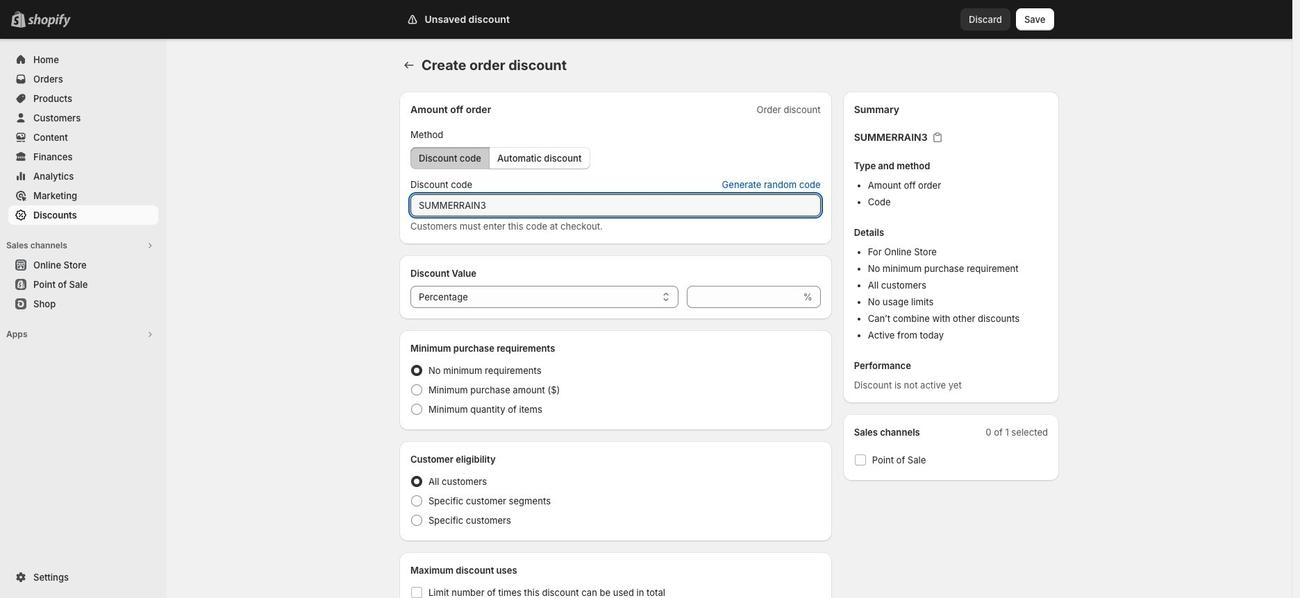 Task type: describe. For each thing, give the bounding box(es) containing it.
shopify image
[[28, 14, 71, 28]]



Task type: vqa. For each thing, say whether or not it's contained in the screenshot.
1st Customer from the top
no



Task type: locate. For each thing, give the bounding box(es) containing it.
None text field
[[411, 195, 821, 217], [687, 286, 801, 308], [411, 195, 821, 217], [687, 286, 801, 308]]



